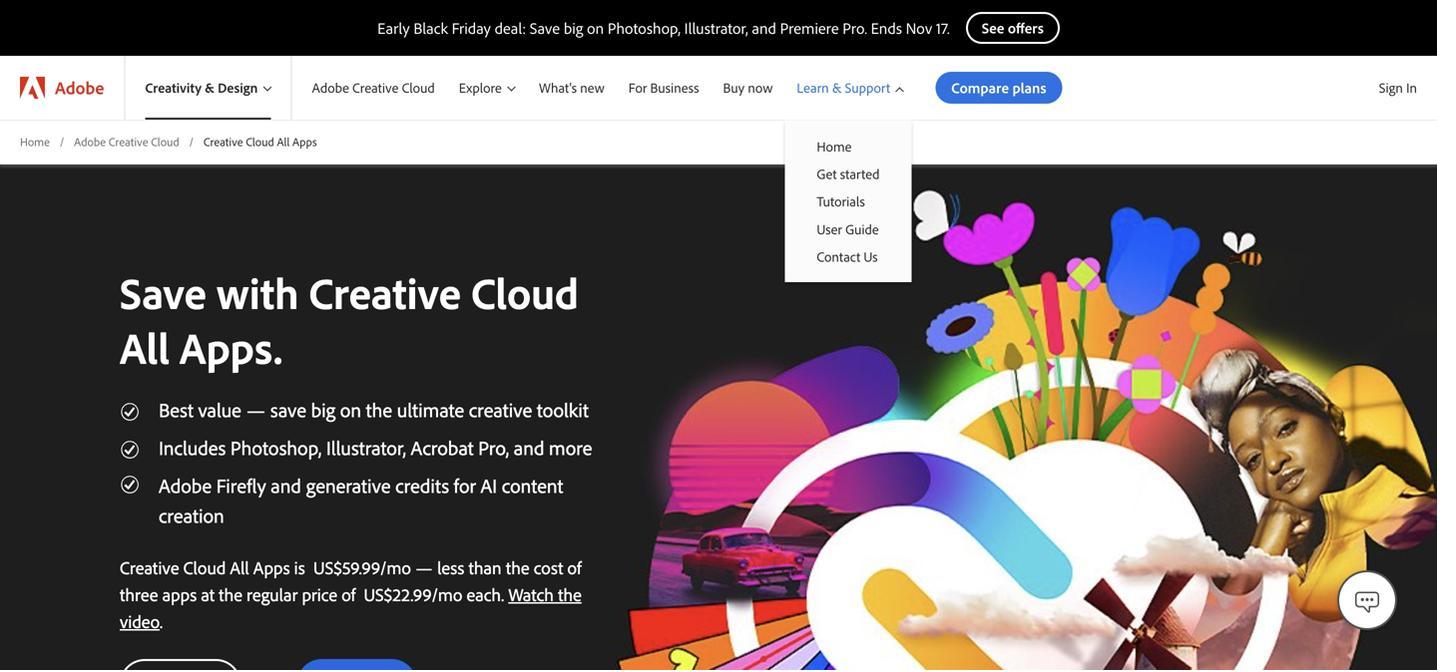 Task type: vqa. For each thing, say whether or not it's contained in the screenshot.
Teachers
no



Task type: locate. For each thing, give the bounding box(es) containing it.
on up the new
[[587, 18, 604, 38]]

& for creativity
[[205, 79, 215, 97]]

all for creative cloud all apps is us$ 59 . 99 /mo
[[230, 557, 249, 579]]

what's
[[539, 79, 577, 97]]

adobe up creation
[[159, 473, 212, 499]]

with
[[217, 265, 299, 320]]

all down creativity & design popup button
[[277, 134, 290, 149]]

group
[[785, 120, 912, 283]]

cloud
[[402, 79, 435, 97], [151, 134, 179, 149], [246, 134, 274, 149], [471, 265, 579, 320], [183, 557, 226, 579]]

0 horizontal spatial .
[[160, 611, 163, 633]]

0 horizontal spatial big
[[311, 397, 336, 423]]

and right pro,
[[514, 435, 545, 461]]

0 horizontal spatial &
[[205, 79, 215, 97]]

0 vertical spatial circled checkmark bullet point image
[[120, 402, 140, 422]]

adobe left creativity
[[55, 76, 104, 99]]

than
[[469, 557, 502, 579]]

1 horizontal spatial apps
[[293, 134, 317, 149]]

99
[[362, 557, 380, 579], [413, 584, 432, 606]]

for
[[629, 79, 647, 97]]

1 vertical spatial all
[[120, 320, 170, 375]]

0 horizontal spatial all
[[120, 320, 170, 375]]

includes photoshop, illustrator, acrobat pro, and more
[[159, 435, 592, 461]]

1 vertical spatial /mo
[[432, 584, 463, 606]]

/mo up the 22
[[380, 557, 411, 579]]

0 vertical spatial —
[[246, 397, 266, 423]]

0 vertical spatial and
[[752, 18, 777, 38]]

1 horizontal spatial on
[[587, 18, 604, 38]]

adobe
[[55, 76, 104, 99], [312, 79, 349, 97], [74, 134, 106, 149], [159, 473, 212, 499]]

circled checkmark bullet point image down circled checkmark bullet point icon
[[120, 475, 140, 495]]

creative cloud all apps
[[204, 134, 317, 149]]

at
[[201, 584, 215, 606]]

adobe creative cloud down 'early'
[[312, 79, 435, 97]]

circled checkmark bullet point image
[[120, 440, 140, 460]]

all up the best
[[120, 320, 170, 375]]

& inside popup button
[[205, 79, 215, 97]]

. down 'us$59.99 per month per license' element
[[411, 584, 413, 606]]

user guide
[[817, 220, 879, 238]]

adobe creative cloud link down creativity
[[74, 134, 179, 151]]

home link up get started
[[785, 133, 912, 160]]

0 horizontal spatial on
[[340, 397, 361, 423]]

circled checkmark bullet point image up circled checkmark bullet point icon
[[120, 402, 140, 422]]

1 horizontal spatial of
[[568, 557, 582, 579]]

0 vertical spatial adobe creative cloud
[[312, 79, 435, 97]]

& right 'learn'
[[833, 79, 842, 97]]

1 vertical spatial apps
[[253, 557, 290, 579]]

get started
[[817, 165, 880, 183]]

2 circled checkmark bullet point image from the top
[[120, 475, 140, 495]]

1 vertical spatial circled checkmark bullet point image
[[120, 475, 140, 495]]

0 vertical spatial illustrator,
[[685, 18, 749, 38]]

acrobat
[[411, 435, 474, 461]]

0 vertical spatial all
[[277, 134, 290, 149]]

0 vertical spatial big
[[564, 18, 584, 38]]

photoshop, down save
[[231, 435, 322, 461]]

us$
[[314, 557, 342, 579], [364, 584, 393, 606]]

adobe creative cloud down creativity
[[74, 134, 179, 149]]

illustrator, down best value — save big on the ultimate creative toolkit
[[326, 435, 406, 461]]

1 horizontal spatial save
[[530, 18, 560, 38]]

photoshop, up for
[[608, 18, 681, 38]]

0 vertical spatial on
[[587, 18, 604, 38]]

save left with
[[120, 265, 207, 320]]

59
[[342, 557, 359, 579]]

home down adobe link
[[20, 134, 50, 149]]

three
[[120, 584, 158, 606]]

for business
[[629, 79, 699, 97]]

1 horizontal spatial adobe creative cloud link
[[292, 56, 447, 120]]

the
[[366, 397, 392, 423], [506, 557, 530, 579], [219, 584, 243, 606], [558, 584, 582, 606]]

1 horizontal spatial and
[[514, 435, 545, 461]]

/mo down less on the bottom of page
[[432, 584, 463, 606]]

buy now link
[[711, 56, 785, 120]]

circled checkmark bullet point image
[[120, 402, 140, 422], [120, 475, 140, 495]]

1 vertical spatial —
[[415, 557, 433, 579]]

explore button
[[447, 56, 527, 120]]

on
[[587, 18, 604, 38], [340, 397, 361, 423]]

on up includes photoshop, illustrator, acrobat pro, and more
[[340, 397, 361, 423]]

adobe creative cloud
[[312, 79, 435, 97], [74, 134, 179, 149]]

2 vertical spatial and
[[271, 473, 301, 499]]

1 horizontal spatial home link
[[785, 133, 912, 160]]

1 vertical spatial adobe creative cloud link
[[74, 134, 179, 151]]

circled checkmark bullet point image for best
[[120, 402, 140, 422]]

business
[[650, 79, 699, 97]]

1 vertical spatial .
[[411, 584, 413, 606]]

adobe link
[[0, 56, 124, 120]]

2 vertical spatial all
[[230, 557, 249, 579]]

0 vertical spatial apps
[[293, 134, 317, 149]]

0 vertical spatial 99
[[362, 557, 380, 579]]

1 vertical spatial 99
[[413, 584, 432, 606]]

1 circled checkmark bullet point image from the top
[[120, 402, 140, 422]]

0 horizontal spatial us$
[[314, 557, 342, 579]]

price
[[302, 584, 338, 606]]

all up regular
[[230, 557, 249, 579]]

0 vertical spatial save
[[530, 18, 560, 38]]

.
[[359, 557, 362, 579], [411, 584, 413, 606], [160, 611, 163, 633]]

value
[[198, 397, 241, 423]]

2 & from the left
[[833, 79, 842, 97]]

started
[[840, 165, 880, 183]]

1 horizontal spatial illustrator,
[[685, 18, 749, 38]]

1 vertical spatial save
[[120, 265, 207, 320]]

1 horizontal spatial /mo
[[432, 584, 463, 606]]

1 vertical spatial adobe creative cloud
[[74, 134, 179, 149]]

0 horizontal spatial illustrator,
[[326, 435, 406, 461]]

1 horizontal spatial adobe creative cloud
[[312, 79, 435, 97]]

and
[[752, 18, 777, 38], [514, 435, 545, 461], [271, 473, 301, 499]]

of down 59 on the left of the page
[[342, 584, 356, 606]]

tutorials
[[817, 193, 865, 210]]

and right firefly at the left bottom of page
[[271, 473, 301, 499]]

illustrator,
[[685, 18, 749, 38], [326, 435, 406, 461]]

0 horizontal spatial photoshop,
[[231, 435, 322, 461]]

0 horizontal spatial and
[[271, 473, 301, 499]]

all
[[277, 134, 290, 149], [120, 320, 170, 375], [230, 557, 249, 579]]

1 horizontal spatial .
[[359, 557, 362, 579]]

1 & from the left
[[205, 79, 215, 97]]

— left less on the bottom of page
[[415, 557, 433, 579]]

0 horizontal spatial home link
[[20, 134, 50, 151]]

0 vertical spatial /mo
[[380, 557, 411, 579]]

home
[[20, 134, 50, 149], [817, 138, 852, 155]]

creation
[[159, 503, 224, 528]]

adobe creative cloud link down 'early'
[[292, 56, 447, 120]]

the up the watch
[[506, 557, 530, 579]]

us$ up price
[[314, 557, 342, 579]]

save right "deal:"
[[530, 18, 560, 38]]

of right cost
[[568, 557, 582, 579]]

home up get at the top right of the page
[[817, 138, 852, 155]]

big
[[564, 18, 584, 38], [311, 397, 336, 423]]

0 vertical spatial .
[[359, 557, 362, 579]]

99 right the 22
[[413, 584, 432, 606]]

best
[[159, 397, 194, 423]]

more
[[549, 435, 592, 461]]

us$ 22 . 99 /mo each.
[[364, 584, 509, 606]]

less
[[437, 557, 465, 579]]

& for learn
[[833, 79, 842, 97]]

1 horizontal spatial —
[[415, 557, 433, 579]]

home link down adobe link
[[20, 134, 50, 151]]

the down cost
[[558, 584, 582, 606]]

— inside — less than the cost of three apps at the regular price of
[[415, 557, 433, 579]]

2 horizontal spatial and
[[752, 18, 777, 38]]

now
[[748, 79, 773, 97]]

0 vertical spatial adobe creative cloud link
[[292, 56, 447, 120]]

1 horizontal spatial big
[[564, 18, 584, 38]]

us$22.99 per month per license element
[[364, 584, 463, 606]]

0 vertical spatial of
[[568, 557, 582, 579]]

early
[[378, 18, 410, 38]]

1 horizontal spatial us$
[[364, 584, 393, 606]]

save
[[530, 18, 560, 38], [120, 265, 207, 320]]

0 vertical spatial us$
[[314, 557, 342, 579]]

each.
[[467, 584, 504, 606]]

us$ down 'us$59.99 per month per license' element
[[364, 584, 393, 606]]

learn & support button
[[785, 56, 916, 120]]

1 horizontal spatial home
[[817, 138, 852, 155]]

1 horizontal spatial all
[[230, 557, 249, 579]]

— left save
[[246, 397, 266, 423]]

learn & support
[[797, 79, 891, 97]]

& inside popup button
[[833, 79, 842, 97]]

99 right 59 on the left of the page
[[362, 557, 380, 579]]

0 horizontal spatial apps
[[253, 557, 290, 579]]

apps
[[162, 584, 197, 606]]

2 horizontal spatial .
[[411, 584, 413, 606]]

&
[[205, 79, 215, 97], [833, 79, 842, 97]]

for business link
[[617, 56, 711, 120]]

home link for get started 'link'
[[785, 133, 912, 160]]

& left design
[[205, 79, 215, 97]]

/mo
[[380, 557, 411, 579], [432, 584, 463, 606]]

1 horizontal spatial &
[[833, 79, 842, 97]]

2 vertical spatial .
[[160, 611, 163, 633]]

pro.
[[843, 18, 868, 38]]

apps
[[293, 134, 317, 149], [253, 557, 290, 579]]

1 vertical spatial illustrator,
[[326, 435, 406, 461]]

apps for creative cloud all apps is us$ 59 . 99 /mo
[[253, 557, 290, 579]]

user
[[817, 220, 843, 238]]

get
[[817, 165, 837, 183]]

. down 'apps'
[[160, 611, 163, 633]]

what's new
[[539, 79, 605, 97]]

and left premiere in the top of the page
[[752, 18, 777, 38]]

0 vertical spatial photoshop,
[[608, 18, 681, 38]]

1 vertical spatial big
[[311, 397, 336, 423]]

. up 'watch the video'
[[359, 557, 362, 579]]

big up what's new
[[564, 18, 584, 38]]

save
[[271, 397, 307, 423]]

1 vertical spatial us$
[[364, 584, 393, 606]]

of
[[568, 557, 582, 579], [342, 584, 356, 606]]

1 horizontal spatial photoshop,
[[608, 18, 681, 38]]

1 vertical spatial of
[[342, 584, 356, 606]]

creative
[[352, 79, 399, 97], [109, 134, 148, 149], [204, 134, 243, 149], [309, 265, 461, 320], [120, 557, 179, 579]]

—
[[246, 397, 266, 423], [415, 557, 433, 579]]

watch the video link
[[120, 584, 582, 633]]

illustrator, up buy
[[685, 18, 749, 38]]

apps for creative cloud all apps
[[293, 134, 317, 149]]

what's new link
[[527, 56, 617, 120]]

generative
[[306, 473, 391, 499]]

2 horizontal spatial all
[[277, 134, 290, 149]]

0 horizontal spatial save
[[120, 265, 207, 320]]

big right save
[[311, 397, 336, 423]]

best value — save big on the ultimate creative toolkit
[[159, 397, 589, 423]]



Task type: describe. For each thing, give the bounding box(es) containing it.
1 vertical spatial and
[[514, 435, 545, 461]]

us$59.99 per month per license element
[[314, 557, 411, 579]]

watch
[[509, 584, 554, 606]]

apps.
[[180, 320, 283, 375]]

regular
[[247, 584, 298, 606]]

all inside save with creative cloud all apps.
[[120, 320, 170, 375]]

creativity & design button
[[125, 56, 291, 120]]

1 vertical spatial on
[[340, 397, 361, 423]]

group containing home
[[785, 120, 912, 283]]

firefly
[[216, 473, 266, 499]]

adobe creative cloud inside adobe creative cloud link
[[312, 79, 435, 97]]

deal:
[[495, 18, 526, 38]]

in
[[1407, 79, 1418, 96]]

adobe inside 'adobe firefly and generative credits for ai content creation'
[[159, 473, 212, 499]]

0 horizontal spatial adobe creative cloud link
[[74, 134, 179, 151]]

nov
[[906, 18, 933, 38]]

— less than the cost of three apps at the regular price of
[[120, 557, 582, 606]]

home inside group
[[817, 138, 852, 155]]

all for creative cloud all apps
[[277, 134, 290, 149]]

get started link
[[785, 160, 912, 188]]

0 horizontal spatial 99
[[362, 557, 380, 579]]

the up includes photoshop, illustrator, acrobat pro, and more
[[366, 397, 392, 423]]

includes
[[159, 435, 226, 461]]

22
[[393, 584, 411, 606]]

creativity
[[145, 79, 202, 97]]

0 horizontal spatial /mo
[[380, 557, 411, 579]]

cost
[[534, 557, 563, 579]]

creative
[[469, 397, 532, 423]]

creative cloud all apps is us$ 59 . 99 /mo
[[120, 557, 411, 579]]

contact us
[[817, 248, 878, 265]]

early black friday deal: save big on photoshop, illustrator, and premiere pro. ends nov 17.
[[378, 18, 950, 38]]

buy now
[[723, 79, 773, 97]]

ai
[[481, 473, 497, 499]]

adobe firefly and generative credits for ai content creation
[[159, 473, 564, 528]]

design
[[218, 79, 258, 97]]

explore
[[459, 79, 502, 97]]

sign
[[1380, 79, 1404, 96]]

0 horizontal spatial adobe creative cloud
[[74, 134, 179, 149]]

save with creative cloud all apps.
[[120, 265, 579, 375]]

video
[[120, 611, 160, 633]]

ultimate
[[397, 397, 464, 423]]

0 horizontal spatial of
[[342, 584, 356, 606]]

guide
[[846, 220, 879, 238]]

premiere
[[780, 18, 839, 38]]

creativity & design
[[145, 79, 258, 97]]

1 vertical spatial photoshop,
[[231, 435, 322, 461]]

credits
[[396, 473, 449, 499]]

creative inside save with creative cloud all apps.
[[309, 265, 461, 320]]

the right at
[[219, 584, 243, 606]]

toolkit
[[537, 397, 589, 423]]

adobe down adobe link
[[74, 134, 106, 149]]

17.
[[936, 18, 950, 38]]

home link for the left adobe creative cloud link
[[20, 134, 50, 151]]

circled checkmark bullet point image for adobe
[[120, 475, 140, 495]]

user guide link
[[785, 215, 912, 243]]

for
[[454, 473, 476, 499]]

contact
[[817, 248, 861, 265]]

is
[[294, 557, 305, 579]]

learn
[[797, 79, 829, 97]]

and inside 'adobe firefly and generative credits for ai content creation'
[[271, 473, 301, 499]]

1 horizontal spatial 99
[[413, 584, 432, 606]]

ends
[[871, 18, 903, 38]]

watch the video
[[120, 584, 582, 633]]

adobe up creative cloud all apps
[[312, 79, 349, 97]]

sign in
[[1380, 79, 1418, 96]]

support
[[845, 79, 891, 97]]

the inside 'watch the video'
[[558, 584, 582, 606]]

save inside save with creative cloud all apps.
[[120, 265, 207, 320]]

friday
[[452, 18, 491, 38]]

buy
[[723, 79, 745, 97]]

sign in button
[[1376, 71, 1422, 105]]

0 horizontal spatial —
[[246, 397, 266, 423]]

new
[[580, 79, 605, 97]]

contact us link
[[785, 243, 912, 271]]

tutorials link
[[785, 188, 912, 215]]

cloud inside save with creative cloud all apps.
[[471, 265, 579, 320]]

0 horizontal spatial home
[[20, 134, 50, 149]]

pro,
[[479, 435, 509, 461]]

content
[[502, 473, 564, 499]]

black
[[414, 18, 448, 38]]

us
[[864, 248, 878, 265]]



